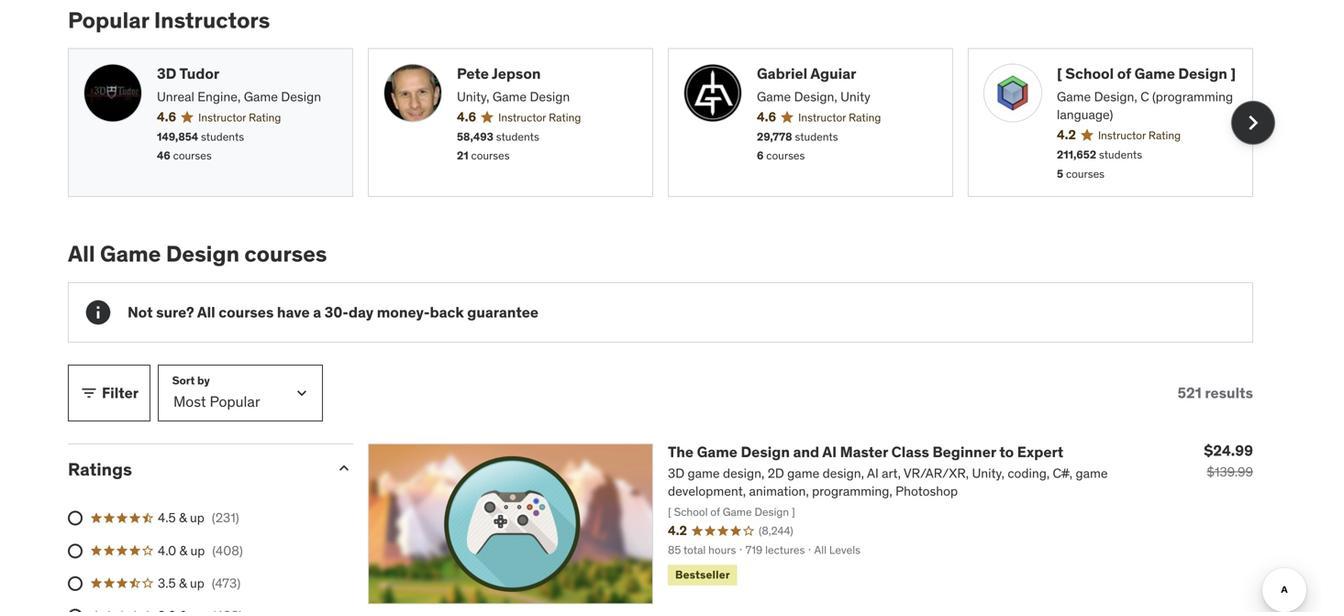 Task type: describe. For each thing, give the bounding box(es) containing it.
gabriel aguiar game design, unity
[[757, 64, 871, 105]]

30-
[[325, 303, 349, 322]]

design, inside gabriel aguiar game design, unity
[[794, 89, 838, 105]]

& for 4.0
[[179, 543, 187, 560]]

to
[[1000, 443, 1014, 462]]

school
[[1066, 64, 1114, 83]]

58,493 students 21 courses
[[457, 130, 539, 163]]

gabriel
[[757, 64, 808, 83]]

5
[[1057, 167, 1064, 181]]

game inside gabriel aguiar game design, unity
[[757, 89, 791, 105]]

back
[[430, 303, 464, 322]]

58,493
[[457, 130, 494, 144]]

beginner
[[933, 443, 996, 462]]

4.2
[[1057, 127, 1076, 143]]

have
[[277, 303, 310, 322]]

language)
[[1057, 107, 1113, 123]]

$139.99
[[1207, 464, 1253, 481]]

4.0
[[158, 543, 176, 560]]

rating for school
[[1149, 129, 1181, 143]]

(231)
[[212, 510, 239, 527]]

instructor rating for tudor
[[198, 111, 281, 125]]

class
[[892, 443, 930, 462]]

game inside pete jepson unity, game design
[[493, 89, 527, 105]]

[
[[1057, 64, 1062, 83]]

unreal
[[157, 89, 194, 105]]

tudor
[[179, 64, 219, 83]]

design inside "[ school of game design ] game design, c (programming language)"
[[1179, 64, 1228, 83]]

149,854 students 46 courses
[[157, 130, 244, 163]]

c
[[1141, 89, 1149, 105]]

guarantee
[[467, 303, 539, 322]]

3d
[[157, 64, 177, 83]]

$24.99
[[1204, 442, 1253, 461]]

up for 4.5 & up
[[190, 510, 205, 527]]

expert
[[1017, 443, 1064, 462]]

rating for aguiar
[[849, 111, 881, 125]]

(408)
[[212, 543, 243, 560]]

carousel element
[[68, 48, 1275, 197]]

jepson
[[492, 64, 541, 83]]

ratings
[[68, 459, 132, 481]]

4.5 & up (231)
[[158, 510, 239, 527]]

filter button
[[68, 365, 151, 422]]

rating for tudor
[[249, 111, 281, 125]]

the game design and ai master class beginner to expert
[[668, 443, 1064, 462]]

rating for jepson
[[549, 111, 581, 125]]

courses for 5
[[1066, 167, 1105, 181]]

[ school of game design ] link
[[1057, 64, 1238, 84]]

not sure? all courses have a 30-day money-back guarantee
[[128, 303, 539, 322]]

& for 4.5
[[179, 510, 187, 527]]

courses for design
[[244, 241, 327, 268]]

of
[[1117, 64, 1131, 83]]

3d tudor unreal engine, game design
[[157, 64, 321, 105]]

3d tudor link
[[157, 64, 338, 84]]

next image
[[1239, 108, 1268, 138]]

4.0 & up (408)
[[158, 543, 243, 560]]

game up language)
[[1057, 89, 1091, 105]]

[ school of game design ] game design, c (programming language)
[[1057, 64, 1236, 123]]

design inside pete jepson unity, game design
[[530, 89, 570, 105]]

instructor for of
[[1098, 129, 1146, 143]]

521 results
[[1178, 384, 1253, 403]]

instructor for game
[[798, 111, 846, 125]]

game inside 3d tudor unreal engine, game design
[[244, 89, 278, 105]]

]
[[1231, 64, 1236, 83]]

money-
[[377, 303, 430, 322]]

instructor for unity,
[[498, 111, 546, 125]]

instructors
[[154, 6, 270, 34]]

pete jepson link
[[457, 64, 638, 84]]

ratings button
[[68, 459, 320, 481]]

small image
[[80, 384, 98, 403]]



Task type: locate. For each thing, give the bounding box(es) containing it.
0 horizontal spatial design,
[[794, 89, 838, 105]]

1 4.6 from the left
[[157, 109, 176, 125]]

& right 4.0
[[179, 543, 187, 560]]

courses down the 58,493 on the left top of the page
[[471, 149, 510, 163]]

courses for 6
[[766, 149, 805, 163]]

$24.99 $139.99
[[1204, 442, 1253, 481]]

instructor rating
[[198, 111, 281, 125], [498, 111, 581, 125], [798, 111, 881, 125], [1098, 129, 1181, 143]]

sure?
[[156, 303, 194, 322]]

0 vertical spatial &
[[179, 510, 187, 527]]

2 up from the top
[[190, 543, 205, 560]]

students right 29,778
[[795, 130, 838, 144]]

game down 3d tudor link
[[244, 89, 278, 105]]

1 up from the top
[[190, 510, 205, 527]]

courses down 211,652
[[1066, 167, 1105, 181]]

rating
[[249, 111, 281, 125], [549, 111, 581, 125], [849, 111, 881, 125], [1149, 129, 1181, 143]]

29,778
[[757, 130, 792, 144]]

up left (473)
[[190, 576, 205, 592]]

courses left have
[[219, 303, 274, 322]]

521
[[1178, 384, 1202, 403]]

up left (408)
[[190, 543, 205, 560]]

instructor for unreal
[[198, 111, 246, 125]]

4.6 down the unreal
[[157, 109, 176, 125]]

3 & from the top
[[179, 576, 187, 592]]

design left and
[[741, 443, 790, 462]]

521 results status
[[1178, 384, 1253, 403]]

instructor
[[198, 111, 246, 125], [498, 111, 546, 125], [798, 111, 846, 125], [1098, 129, 1146, 143]]

courses for 46
[[173, 149, 212, 163]]

popular
[[68, 6, 149, 34]]

courses
[[173, 149, 212, 163], [471, 149, 510, 163], [766, 149, 805, 163], [1066, 167, 1105, 181], [244, 241, 327, 268], [219, 303, 274, 322]]

3.5
[[158, 576, 176, 592]]

4.6 for gabriel aguiar
[[757, 109, 776, 125]]

rating down 3d tudor unreal engine, game design
[[249, 111, 281, 125]]

4.6 for pete jepson
[[457, 109, 476, 125]]

4.6 up 29,778
[[757, 109, 776, 125]]

instructor rating down the unity
[[798, 111, 881, 125]]

rating down the unity
[[849, 111, 881, 125]]

courses for 21
[[471, 149, 510, 163]]

2 horizontal spatial 4.6
[[757, 109, 776, 125]]

the game design and ai master class beginner to expert link
[[668, 443, 1064, 462]]

2 design, from the left
[[1094, 89, 1138, 105]]

courses up have
[[244, 241, 327, 268]]

46
[[157, 149, 170, 163]]

instructor rating for school
[[1098, 129, 1181, 143]]

up
[[190, 510, 205, 527], [190, 543, 205, 560], [190, 576, 205, 592]]

1 horizontal spatial 4.6
[[457, 109, 476, 125]]

master
[[840, 443, 888, 462]]

29,778 students 6 courses
[[757, 130, 838, 163]]

2 vertical spatial up
[[190, 576, 205, 592]]

design, down aguiar
[[794, 89, 838, 105]]

students right the 58,493 on the left top of the page
[[496, 130, 539, 144]]

instructor rating down the c
[[1098, 129, 1181, 143]]

0 horizontal spatial 4.6
[[157, 109, 176, 125]]

all game design courses
[[68, 241, 327, 268]]

21
[[457, 149, 469, 163]]

&
[[179, 510, 187, 527], [179, 543, 187, 560], [179, 576, 187, 592]]

popular instructors
[[68, 6, 270, 34]]

day
[[349, 303, 374, 322]]

gabriel aguiar link
[[757, 64, 938, 84]]

design up "(programming"
[[1179, 64, 1228, 83]]

popular instructors element
[[68, 6, 1275, 197]]

all
[[68, 241, 95, 268], [197, 303, 215, 322]]

0 vertical spatial all
[[68, 241, 95, 268]]

design down 3d tudor link
[[281, 89, 321, 105]]

instructor rating down engine,
[[198, 111, 281, 125]]

design inside 3d tudor unreal engine, game design
[[281, 89, 321, 105]]

students for unreal
[[201, 130, 244, 144]]

2 & from the top
[[179, 543, 187, 560]]

students down engine,
[[201, 130, 244, 144]]

students inside 29,778 students 6 courses
[[795, 130, 838, 144]]

& for 3.5
[[179, 576, 187, 592]]

students
[[201, 130, 244, 144], [496, 130, 539, 144], [795, 130, 838, 144], [1099, 148, 1142, 162]]

3 up from the top
[[190, 576, 205, 592]]

(473)
[[212, 576, 241, 592]]

engine,
[[198, 89, 241, 105]]

0 vertical spatial up
[[190, 510, 205, 527]]

rating down 'pete jepson' link
[[549, 111, 581, 125]]

not
[[128, 303, 153, 322]]

courses down 149,854
[[173, 149, 212, 163]]

design, inside "[ school of game design ] game design, c (programming language)"
[[1094, 89, 1138, 105]]

game down gabriel
[[757, 89, 791, 105]]

design down 'pete jepson' link
[[530, 89, 570, 105]]

students for game
[[795, 130, 838, 144]]

students for unity,
[[496, 130, 539, 144]]

3.5 & up (473)
[[158, 576, 241, 592]]

211,652 students 5 courses
[[1057, 148, 1142, 181]]

149,854
[[157, 130, 198, 144]]

design up the sure? in the left of the page
[[166, 241, 240, 268]]

courses inside 149,854 students 46 courses
[[173, 149, 212, 163]]

1 design, from the left
[[794, 89, 838, 105]]

instructor down pete jepson unity, game design
[[498, 111, 546, 125]]

students for of
[[1099, 148, 1142, 162]]

unity
[[841, 89, 871, 105]]

up for 3.5 & up
[[190, 576, 205, 592]]

0 horizontal spatial all
[[68, 241, 95, 268]]

up for 4.0 & up
[[190, 543, 205, 560]]

courses for all
[[219, 303, 274, 322]]

1 & from the top
[[179, 510, 187, 527]]

& right 3.5
[[179, 576, 187, 592]]

instructor rating for aguiar
[[798, 111, 881, 125]]

game up not
[[100, 241, 161, 268]]

filter
[[102, 384, 139, 403]]

3 4.6 from the left
[[757, 109, 776, 125]]

1 vertical spatial all
[[197, 303, 215, 322]]

2 vertical spatial &
[[179, 576, 187, 592]]

4.5
[[158, 510, 176, 527]]

and
[[793, 443, 820, 462]]

2 4.6 from the left
[[457, 109, 476, 125]]

courses inside 58,493 students 21 courses
[[471, 149, 510, 163]]

& right 4.5
[[179, 510, 187, 527]]

6
[[757, 149, 764, 163]]

students right 211,652
[[1099, 148, 1142, 162]]

4.6 for 3d tudor
[[157, 109, 176, 125]]

211,652
[[1057, 148, 1097, 162]]

courses inside 211,652 students 5 courses
[[1066, 167, 1105, 181]]

courses inside 29,778 students 6 courses
[[766, 149, 805, 163]]

instructor down engine,
[[198, 111, 246, 125]]

instructor rating down pete jepson unity, game design
[[498, 111, 581, 125]]

pete jepson unity, game design
[[457, 64, 570, 105]]

4.6
[[157, 109, 176, 125], [457, 109, 476, 125], [757, 109, 776, 125]]

a
[[313, 303, 321, 322]]

up left (231)
[[190, 510, 205, 527]]

instructor down gabriel aguiar game design, unity
[[798, 111, 846, 125]]

design, down of
[[1094, 89, 1138, 105]]

aguiar
[[811, 64, 856, 83]]

students inside 211,652 students 5 courses
[[1099, 148, 1142, 162]]

(programming
[[1153, 89, 1233, 105]]

instructor rating for jepson
[[498, 111, 581, 125]]

1 horizontal spatial all
[[197, 303, 215, 322]]

game down jepson
[[493, 89, 527, 105]]

rating down the c
[[1149, 129, 1181, 143]]

unity,
[[457, 89, 490, 105]]

game right the
[[697, 443, 738, 462]]

students inside 149,854 students 46 courses
[[201, 130, 244, 144]]

game
[[1135, 64, 1175, 83], [244, 89, 278, 105], [493, 89, 527, 105], [757, 89, 791, 105], [1057, 89, 1091, 105], [100, 241, 161, 268], [697, 443, 738, 462]]

1 vertical spatial &
[[179, 543, 187, 560]]

courses down 29,778
[[766, 149, 805, 163]]

instructor up 211,652 students 5 courses
[[1098, 129, 1146, 143]]

results
[[1205, 384, 1253, 403]]

game up the c
[[1135, 64, 1175, 83]]

design,
[[794, 89, 838, 105], [1094, 89, 1138, 105]]

pete
[[457, 64, 489, 83]]

design
[[1179, 64, 1228, 83], [281, 89, 321, 105], [530, 89, 570, 105], [166, 241, 240, 268], [741, 443, 790, 462]]

1 horizontal spatial design,
[[1094, 89, 1138, 105]]

1 vertical spatial up
[[190, 543, 205, 560]]

ai
[[823, 443, 837, 462]]

4.6 down unity,
[[457, 109, 476, 125]]

students inside 58,493 students 21 courses
[[496, 130, 539, 144]]

small image
[[335, 460, 353, 478]]

the
[[668, 443, 694, 462]]



Task type: vqa. For each thing, say whether or not it's contained in the screenshot.
"Filter" BUTTON
yes



